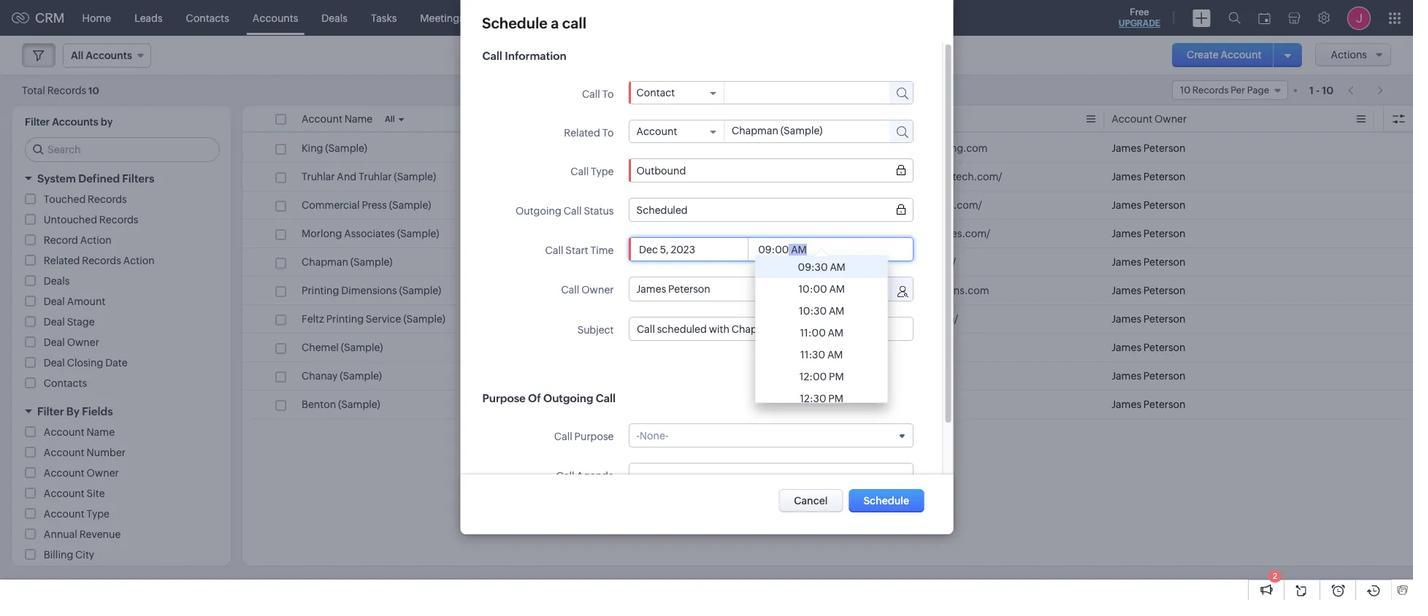 Task type: describe. For each thing, give the bounding box(es) containing it.
actions
[[1331, 49, 1367, 61]]

(sample) inside "link"
[[341, 342, 383, 354]]

untouched
[[44, 214, 97, 226]]

10:30 am
[[799, 305, 845, 317]]

1 vertical spatial deals
[[44, 275, 70, 287]]

james peterson for http://printingdimensions.com
[[1112, 285, 1186, 297]]

pm for 12:00 pm
[[829, 371, 844, 382]]

account site
[[44, 488, 105, 500]]

total records 10
[[22, 84, 99, 96]]

closing
[[67, 357, 103, 369]]

am for 09:30 am
[[830, 261, 846, 273]]

1 horizontal spatial action
[[123, 255, 155, 267]]

am for 10:00 am
[[830, 283, 845, 295]]

filter for filter accounts by
[[25, 116, 50, 128]]

555-555-5555 for feltz printing service (sample)
[[572, 313, 638, 325]]

http://feltzprinting.com/
[[842, 313, 959, 325]]

1 vertical spatial accounts
[[52, 116, 98, 128]]

james for http://printingdimensions.com
[[1112, 285, 1142, 297]]

chemel
[[302, 342, 339, 354]]

to for related to
[[602, 127, 614, 139]]

peterson for http://chanayus.com/
[[1144, 370, 1186, 382]]

feltz printing service (sample)
[[302, 313, 446, 325]]

call information
[[482, 50, 566, 62]]

12:00 pm
[[800, 371, 844, 382]]

touched
[[44, 194, 86, 205]]

5555 for king (sample)
[[614, 142, 638, 154]]

(sample) up commercial press (sample)
[[394, 171, 436, 183]]

5555 for truhlar and truhlar (sample)
[[614, 171, 638, 183]]

deal closing date
[[44, 357, 128, 369]]

related for related records action
[[44, 255, 80, 267]]

deal for deal amount
[[44, 296, 65, 308]]

peterson inside field
[[668, 283, 710, 295]]

benton (sample)
[[302, 399, 380, 411]]

name for account number
[[87, 427, 115, 438]]

http://printingdimensions.com link
[[842, 283, 990, 298]]

owner down the number
[[87, 468, 119, 479]]

king
[[302, 142, 323, 154]]

filter accounts by
[[25, 116, 113, 128]]

schedule a call
[[482, 15, 587, 31]]

http://chemelus.com/
[[842, 342, 947, 354]]

james for http://bentonus.com/
[[1112, 399, 1142, 411]]

james peterson for http://morlongassociates.com/
[[1112, 228, 1186, 240]]

10 for 1 - 10
[[1322, 84, 1334, 96]]

james for http://chemelus.com/
[[1112, 342, 1142, 354]]

Contact field
[[636, 87, 716, 99]]

morlong
[[302, 228, 342, 240]]

11:30
[[801, 349, 826, 360]]

Scheduled field
[[636, 204, 905, 216]]

5555 for chapman (sample)
[[614, 256, 638, 268]]

deal for deal closing date
[[44, 357, 65, 369]]

tasks link
[[359, 0, 409, 35]]

deal stage
[[44, 316, 95, 328]]

james for http://feltzprinting.com/
[[1112, 313, 1142, 325]]

chanay (sample) link
[[302, 369, 382, 384]]

james for http://commercialpress.com/
[[1112, 199, 1142, 211]]

james peterson for http://chanayus.com/
[[1112, 370, 1186, 382]]

chapman
[[302, 256, 348, 268]]

hh:mm a text field
[[755, 244, 811, 255]]

printing dimensions (sample)
[[302, 285, 441, 297]]

call start time
[[545, 245, 614, 256]]

james for http://truhlarandtruhlartech.com/
[[1112, 171, 1142, 183]]

king (sample) link
[[302, 141, 367, 156]]

0 horizontal spatial contacts
[[44, 378, 87, 389]]

5555 for feltz printing service (sample)
[[614, 313, 638, 325]]

1 horizontal spatial deals
[[322, 12, 348, 24]]

upgrade
[[1119, 18, 1161, 28]]

reports link
[[523, 0, 583, 35]]

truhlar and truhlar (sample) link
[[302, 169, 436, 184]]

create account button
[[1172, 43, 1277, 67]]

1 horizontal spatial account owner
[[1112, 113, 1187, 125]]

555-555-5555 for commercial press (sample)
[[572, 199, 638, 211]]

http://chanayus.com/ link
[[842, 369, 946, 384]]

call for owner
[[561, 284, 579, 296]]

1 horizontal spatial accounts
[[253, 12, 298, 24]]

records for touched
[[88, 194, 127, 205]]

truhlar and truhlar (sample)
[[302, 171, 436, 183]]

10:30
[[799, 305, 827, 317]]

chemel (sample) link
[[302, 340, 383, 355]]

11:00
[[800, 327, 826, 339]]

row group containing king (sample)
[[243, 134, 1413, 419]]

james peterson for http://commercialpress.com/
[[1112, 199, 1186, 211]]

peterson for http://kingmanufacturing.com
[[1144, 142, 1186, 154]]

James Peterson field
[[629, 278, 890, 301]]

calls link
[[476, 0, 523, 35]]

commercial
[[302, 199, 360, 211]]

system
[[37, 172, 76, 185]]

Outbound field
[[636, 165, 905, 176]]

2
[[1273, 572, 1278, 581]]

james peterson inside field
[[636, 283, 710, 295]]

dimensions
[[341, 285, 397, 297]]

calls
[[488, 12, 511, 24]]

filter by fields
[[37, 405, 113, 418]]

by
[[66, 405, 80, 418]]

owner down time
[[581, 284, 614, 296]]

contacts link
[[174, 0, 241, 35]]

related records action
[[44, 255, 155, 267]]

system defined filters
[[37, 172, 154, 185]]

09:30
[[798, 261, 828, 273]]

deal amount
[[44, 296, 105, 308]]

record action
[[44, 234, 111, 246]]

records for related
[[82, 255, 121, 267]]

account number
[[44, 447, 126, 459]]

peterson for http://morlongassociates.com/
[[1144, 228, 1186, 240]]

1 horizontal spatial -
[[1316, 84, 1320, 96]]

peterson for http://bentonus.com/
[[1144, 399, 1186, 411]]

http://feltzprinting.com/ link
[[842, 312, 959, 327]]

555-555-5555 for truhlar and truhlar (sample)
[[572, 171, 638, 183]]

owner down create at the right of the page
[[1155, 113, 1187, 125]]

555-555-5555 for benton (sample)
[[572, 399, 638, 411]]

date
[[105, 357, 128, 369]]

10:00
[[799, 283, 827, 295]]

total
[[22, 84, 45, 96]]

account name for account number
[[44, 427, 115, 438]]

(sample) up and
[[325, 142, 367, 154]]

benton (sample) link
[[302, 397, 380, 412]]

account name for all
[[302, 113, 373, 125]]

0 vertical spatial outgoing
[[515, 205, 561, 217]]

-None- field
[[636, 430, 905, 442]]

-none-
[[636, 430, 668, 442]]

james inside field
[[636, 283, 666, 295]]

peterson for http://truhlarandtruhlartech.com/
[[1144, 171, 1186, 183]]

profile element
[[1339, 0, 1380, 35]]

amount
[[67, 296, 105, 308]]

1 vertical spatial outgoing
[[543, 392, 593, 405]]

call for purpose
[[554, 431, 572, 443]]

press
[[362, 199, 387, 211]]

call type
[[570, 166, 614, 178]]

home link
[[71, 0, 123, 35]]

call for agenda
[[556, 470, 574, 482]]

owner up closing
[[67, 337, 99, 348]]

(sample) down chemel (sample) "link"
[[340, 370, 382, 382]]

555-555-5555 for king (sample)
[[572, 142, 638, 154]]

home
[[82, 12, 111, 24]]

12:30 pm
[[800, 393, 844, 404]]

contact
[[636, 87, 675, 99]]

10 for total records 10
[[88, 85, 99, 96]]

http://kingmanufacturing.com
[[842, 142, 988, 154]]

11:00 am
[[800, 327, 844, 339]]

stage
[[67, 316, 95, 328]]

scheduled
[[636, 204, 688, 216]]

1 vertical spatial printing
[[326, 313, 364, 325]]

crm link
[[12, 10, 65, 26]]

http://morlongassociates.com/
[[842, 228, 991, 240]]

(sample) down the chanay (sample)
[[338, 399, 380, 411]]

http://commercialpress.com/ link
[[842, 198, 982, 213]]



Task type: locate. For each thing, give the bounding box(es) containing it.
information
[[505, 50, 566, 62]]

http://chapmanus.com/ link
[[842, 255, 956, 270]]

http://kingmanufacturing.com link
[[842, 141, 988, 156]]

0 vertical spatial related
[[564, 127, 600, 139]]

0 horizontal spatial related
[[44, 255, 80, 267]]

leads link
[[123, 0, 174, 35]]

10:00 am
[[799, 283, 845, 295]]

purpose left of
[[482, 392, 525, 405]]

1 to from the top
[[602, 88, 614, 100]]

action up related records action
[[80, 234, 111, 246]]

8 555-555-5555 from the top
[[572, 399, 638, 411]]

contacts right the leads
[[186, 12, 229, 24]]

crm
[[35, 10, 65, 26]]

truhlar left and
[[302, 171, 335, 183]]

account name up king (sample) link
[[302, 113, 373, 125]]

billing
[[44, 549, 73, 561]]

Search text field
[[26, 138, 219, 161]]

5 5555 from the top
[[614, 256, 638, 268]]

5 555-555-5555 from the top
[[572, 256, 638, 268]]

http://chapmanus.com/
[[842, 256, 956, 268]]

accounts
[[253, 12, 298, 24], [52, 116, 98, 128]]

2 555-555-5555 from the top
[[572, 171, 638, 183]]

4 deal from the top
[[44, 357, 65, 369]]

subject
[[577, 324, 614, 336]]

pm for 12:30 pm
[[829, 393, 844, 404]]

status
[[584, 205, 614, 217]]

1 vertical spatial -
[[636, 430, 639, 442]]

type for call type
[[591, 166, 614, 178]]

0 vertical spatial deals
[[322, 12, 348, 24]]

system defined filters button
[[12, 166, 231, 191]]

call left status
[[563, 205, 582, 217]]

5555 right status
[[614, 199, 638, 211]]

11:30 am
[[801, 349, 843, 360]]

james peterson for http://bentonus.com/
[[1112, 399, 1186, 411]]

city
[[75, 549, 94, 561]]

555-555-5555 down time
[[572, 285, 638, 297]]

start
[[565, 245, 588, 256]]

1 vertical spatial filter
[[37, 405, 64, 418]]

5555 up -none-
[[614, 399, 638, 411]]

accounts left by
[[52, 116, 98, 128]]

3 5555 from the top
[[614, 199, 638, 211]]

purpose up agenda
[[574, 431, 614, 443]]

deal for deal owner
[[44, 337, 65, 348]]

8 5555 from the top
[[614, 399, 638, 411]]

peterson for http://chapmanus.com/
[[1144, 256, 1186, 268]]

0 horizontal spatial -
[[636, 430, 639, 442]]

james for http://morlongassociates.com/
[[1112, 228, 1142, 240]]

am right 10:30
[[829, 305, 845, 317]]

deal down deal stage
[[44, 337, 65, 348]]

call up call purpose
[[596, 392, 616, 405]]

james peterson for http://kingmanufacturing.com
[[1112, 142, 1186, 154]]

0 horizontal spatial account owner
[[44, 468, 119, 479]]

0 horizontal spatial type
[[87, 508, 110, 520]]

related down record
[[44, 255, 80, 267]]

0 vertical spatial printing
[[302, 285, 339, 297]]

type up status
[[591, 166, 614, 178]]

revenue
[[79, 529, 121, 541]]

related for related to
[[564, 127, 600, 139]]

1 deal from the top
[[44, 296, 65, 308]]

1 horizontal spatial type
[[591, 166, 614, 178]]

account name up account number
[[44, 427, 115, 438]]

records up filter accounts by
[[47, 84, 86, 96]]

(sample) up service
[[399, 285, 441, 297]]

None button
[[779, 489, 843, 513], [849, 489, 924, 513], [779, 489, 843, 513], [849, 489, 924, 513]]

deal down deal owner
[[44, 357, 65, 369]]

555-555-5555 up call owner
[[572, 256, 638, 268]]

am for 11:30 am
[[828, 349, 843, 360]]

am right 11:30
[[828, 349, 843, 360]]

filter for filter by fields
[[37, 405, 64, 418]]

outgoing up call start time
[[515, 205, 561, 217]]

555-555-5555 down related to
[[572, 142, 638, 154]]

records down defined
[[88, 194, 127, 205]]

0 horizontal spatial purpose
[[482, 392, 525, 405]]

555-555-5555 down call owner
[[572, 313, 638, 325]]

0 horizontal spatial action
[[80, 234, 111, 246]]

filters
[[122, 172, 154, 185]]

1 horizontal spatial 10
[[1322, 84, 1334, 96]]

Account field
[[636, 126, 716, 137]]

555-555-5555 down 'call type'
[[572, 199, 638, 211]]

0 vertical spatial type
[[591, 166, 614, 178]]

555-555-5555 up call purpose
[[572, 399, 638, 411]]

outbound
[[636, 165, 686, 176]]

0 horizontal spatial deals
[[44, 275, 70, 287]]

account type
[[44, 508, 110, 520]]

printing up chemel (sample) "link"
[[326, 313, 364, 325]]

time
[[590, 245, 614, 256]]

to down call to
[[602, 127, 614, 139]]

meetings link
[[409, 0, 476, 35]]

call down start at the left
[[561, 284, 579, 296]]

5555 for benton (sample)
[[614, 399, 638, 411]]

(sample)
[[325, 142, 367, 154], [394, 171, 436, 183], [389, 199, 431, 211], [397, 228, 439, 240], [350, 256, 393, 268], [399, 285, 441, 297], [403, 313, 446, 325], [341, 342, 383, 354], [340, 370, 382, 382], [338, 399, 380, 411]]

0 horizontal spatial 10
[[88, 85, 99, 96]]

1 vertical spatial to
[[602, 127, 614, 139]]

truhlar up press
[[359, 171, 392, 183]]

to up related to
[[602, 88, 614, 100]]

outgoing right of
[[543, 392, 593, 405]]

3 deal from the top
[[44, 337, 65, 348]]

account inside button
[[1221, 49, 1262, 61]]

555-555-5555
[[572, 142, 638, 154], [572, 171, 638, 183], [572, 199, 638, 211], [572, 228, 638, 240], [572, 256, 638, 268], [572, 285, 638, 297], [572, 313, 638, 325], [572, 399, 638, 411]]

1 vertical spatial purpose
[[574, 431, 614, 443]]

call for type
[[570, 166, 589, 178]]

account owner
[[1112, 113, 1187, 125], [44, 468, 119, 479]]

10 inside total records 10
[[88, 85, 99, 96]]

10 right 1
[[1322, 84, 1334, 96]]

meetings
[[420, 12, 464, 24]]

filter by fields button
[[12, 399, 231, 424]]

action down untouched records
[[123, 255, 155, 267]]

am right 10:00
[[830, 283, 845, 295]]

http://chemelus.com/ link
[[842, 340, 947, 355]]

pm right 12:30
[[829, 393, 844, 404]]

mmm d, yyyy text field
[[636, 244, 748, 255]]

deal left stage
[[44, 316, 65, 328]]

0 horizontal spatial name
[[87, 427, 115, 438]]

0 vertical spatial to
[[602, 88, 614, 100]]

(sample) down feltz printing service (sample)
[[341, 342, 383, 354]]

chemel (sample)
[[302, 342, 383, 354]]

1 vertical spatial name
[[87, 427, 115, 438]]

king (sample)
[[302, 142, 367, 154]]

call down purpose of outgoing call
[[554, 431, 572, 443]]

peterson for http://commercialpress.com/
[[1144, 199, 1186, 211]]

peterson for http://chemelus.com/
[[1144, 342, 1186, 354]]

schedule
[[482, 15, 548, 31]]

call for to
[[582, 88, 600, 100]]

http://truhlarandtruhlartech.com/ link
[[842, 169, 1003, 184]]

am right 09:30
[[830, 261, 846, 273]]

None text field
[[724, 82, 876, 102], [724, 121, 880, 141], [636, 323, 905, 335], [724, 82, 876, 102], [724, 121, 880, 141], [636, 323, 905, 335]]

deals left tasks link
[[322, 12, 348, 24]]

owner
[[1155, 113, 1187, 125], [581, 284, 614, 296], [67, 337, 99, 348], [87, 468, 119, 479]]

name down fields
[[87, 427, 115, 438]]

filter down total
[[25, 116, 50, 128]]

row group
[[243, 134, 1413, 419]]

annual
[[44, 529, 77, 541]]

site
[[87, 488, 105, 500]]

free upgrade
[[1119, 7, 1161, 28]]

pm right 12:00
[[829, 371, 844, 382]]

5555 for morlong associates (sample)
[[614, 228, 638, 240]]

5555 right subject
[[614, 313, 638, 325]]

0 horizontal spatial truhlar
[[302, 171, 335, 183]]

0 vertical spatial contacts
[[186, 12, 229, 24]]

1 horizontal spatial account name
[[302, 113, 373, 125]]

feltz
[[302, 313, 324, 325]]

1 vertical spatial account owner
[[44, 468, 119, 479]]

(sample) right press
[[389, 199, 431, 211]]

account
[[1221, 49, 1262, 61], [302, 113, 342, 125], [1112, 113, 1153, 125], [636, 126, 677, 137], [44, 427, 85, 438], [44, 447, 85, 459], [44, 468, 85, 479], [44, 488, 85, 500], [44, 508, 85, 520]]

2 to from the top
[[602, 127, 614, 139]]

accounts left deals link
[[253, 12, 298, 24]]

navigation
[[1341, 80, 1392, 101]]

0 vertical spatial purpose
[[482, 392, 525, 405]]

1 vertical spatial pm
[[829, 393, 844, 404]]

0 vertical spatial action
[[80, 234, 111, 246]]

deal up deal stage
[[44, 296, 65, 308]]

1 vertical spatial related
[[44, 255, 80, 267]]

call left start at the left
[[545, 245, 563, 256]]

call for information
[[482, 50, 502, 62]]

james peterson for http://chemelus.com/
[[1112, 342, 1186, 354]]

filter left by
[[37, 405, 64, 418]]

4 5555 from the top
[[614, 228, 638, 240]]

call down related to
[[570, 166, 589, 178]]

2 5555 from the top
[[614, 171, 638, 183]]

of
[[528, 392, 541, 405]]

contacts
[[186, 12, 229, 24], [44, 378, 87, 389]]

555-555-5555 up time
[[572, 228, 638, 240]]

truhlar
[[302, 171, 335, 183], [359, 171, 392, 183]]

call up related to
[[582, 88, 600, 100]]

deals link
[[310, 0, 359, 35]]

0 vertical spatial account owner
[[1112, 113, 1187, 125]]

1 5555 from the top
[[614, 142, 638, 154]]

1 horizontal spatial related
[[564, 127, 600, 139]]

5555 right time
[[614, 256, 638, 268]]

1 vertical spatial contacts
[[44, 378, 87, 389]]

feltz printing service (sample) link
[[302, 312, 446, 327]]

records for untouched
[[99, 214, 138, 226]]

5555 for commercial press (sample)
[[614, 199, 638, 211]]

1 horizontal spatial purpose
[[574, 431, 614, 443]]

http://bentonus.com/
[[842, 399, 946, 411]]

http://chanayus.com/
[[842, 370, 946, 382]]

leads
[[135, 12, 163, 24]]

1 horizontal spatial name
[[345, 113, 373, 125]]

7 5555 from the top
[[614, 313, 638, 325]]

tasks
[[371, 12, 397, 24]]

555-555-5555 for chapman (sample)
[[572, 256, 638, 268]]

benton
[[302, 399, 336, 411]]

name for all
[[345, 113, 373, 125]]

0 vertical spatial pm
[[829, 371, 844, 382]]

1 vertical spatial account name
[[44, 427, 115, 438]]

(sample) up printing dimensions (sample) on the left of page
[[350, 256, 393, 268]]

555-555-5555 up status
[[572, 171, 638, 183]]

reports
[[534, 12, 571, 24]]

printing
[[302, 285, 339, 297], [326, 313, 364, 325]]

am for 10:30 am
[[829, 305, 845, 317]]

1 vertical spatial action
[[123, 255, 155, 267]]

peterson for http://printingdimensions.com
[[1144, 285, 1186, 297]]

deals up deal amount
[[44, 275, 70, 287]]

555-555-5555 for printing dimensions (sample)
[[572, 285, 638, 297]]

filter
[[25, 116, 50, 128], [37, 405, 64, 418]]

and
[[337, 171, 357, 183]]

create account
[[1187, 49, 1262, 61]]

call left agenda
[[556, 470, 574, 482]]

untouched records
[[44, 214, 138, 226]]

0 vertical spatial -
[[1316, 84, 1320, 96]]

james
[[1112, 142, 1142, 154], [1112, 171, 1142, 183], [1112, 199, 1142, 211], [1112, 228, 1142, 240], [1112, 256, 1142, 268], [636, 283, 666, 295], [1112, 285, 1142, 297], [1112, 313, 1142, 325], [1112, 342, 1142, 354], [1112, 370, 1142, 382], [1112, 399, 1142, 411]]

accounts link
[[241, 0, 310, 35]]

filter inside dropdown button
[[37, 405, 64, 418]]

records down record action
[[82, 255, 121, 267]]

call to
[[582, 88, 614, 100]]

to for call to
[[602, 88, 614, 100]]

contacts down closing
[[44, 378, 87, 389]]

related up 'call type'
[[564, 127, 600, 139]]

call for start
[[545, 245, 563, 256]]

2 truhlar from the left
[[359, 171, 392, 183]]

(sample) right service
[[403, 313, 446, 325]]

james peterson for http://feltzprinting.com/
[[1112, 313, 1186, 325]]

james for http://kingmanufacturing.com
[[1112, 142, 1142, 154]]

printing dimensions (sample) link
[[302, 283, 441, 298]]

6 5555 from the top
[[614, 285, 638, 297]]

type for account type
[[87, 508, 110, 520]]

name left all
[[345, 113, 373, 125]]

7 555-555-5555 from the top
[[572, 313, 638, 325]]

call down calls
[[482, 50, 502, 62]]

james peterson for http://truhlarandtruhlartech.com/
[[1112, 171, 1186, 183]]

printing down chapman
[[302, 285, 339, 297]]

- right call purpose
[[636, 430, 639, 442]]

0 vertical spatial name
[[345, 113, 373, 125]]

defined
[[78, 172, 120, 185]]

0 vertical spatial filter
[[25, 116, 50, 128]]

james peterson for http://chapmanus.com/
[[1112, 256, 1186, 268]]

(sample) right associates
[[397, 228, 439, 240]]

call owner
[[561, 284, 614, 296]]

commercial press (sample)
[[302, 199, 431, 211]]

-
[[1316, 84, 1320, 96], [636, 430, 639, 442]]

1 horizontal spatial truhlar
[[359, 171, 392, 183]]

555-555-5555 for morlong associates (sample)
[[572, 228, 638, 240]]

6 555-555-5555 from the top
[[572, 285, 638, 297]]

5555 right 'call type'
[[614, 171, 638, 183]]

09:30 am
[[798, 261, 846, 273]]

5555 up outbound on the top of the page
[[614, 142, 638, 154]]

1 vertical spatial type
[[87, 508, 110, 520]]

morlong associates (sample)
[[302, 228, 439, 240]]

records down touched records
[[99, 214, 138, 226]]

0 vertical spatial accounts
[[253, 12, 298, 24]]

annual revenue
[[44, 529, 121, 541]]

http://commercialpress.com/
[[842, 199, 982, 211]]

0 horizontal spatial account name
[[44, 427, 115, 438]]

5555 right call owner
[[614, 285, 638, 297]]

3 555-555-5555 from the top
[[572, 199, 638, 211]]

1 555-555-5555 from the top
[[572, 142, 638, 154]]

- right 1
[[1316, 84, 1320, 96]]

records for total
[[47, 84, 86, 96]]

profile image
[[1348, 6, 1371, 30]]

number
[[87, 447, 126, 459]]

call
[[482, 50, 502, 62], [582, 88, 600, 100], [570, 166, 589, 178], [563, 205, 582, 217], [545, 245, 563, 256], [561, 284, 579, 296], [596, 392, 616, 405], [554, 431, 572, 443], [556, 470, 574, 482]]

chanay (sample)
[[302, 370, 382, 382]]

12:00
[[800, 371, 827, 382]]

1 horizontal spatial contacts
[[186, 12, 229, 24]]

type up "revenue"
[[87, 508, 110, 520]]

commercial press (sample) link
[[302, 198, 431, 213]]

james for http://chapmanus.com/
[[1112, 256, 1142, 268]]

5555 down scheduled
[[614, 228, 638, 240]]

billing city
[[44, 549, 94, 561]]

am right 11:00
[[828, 327, 844, 339]]

12:30
[[800, 393, 827, 404]]

chapman (sample) link
[[302, 255, 393, 270]]

0 vertical spatial account name
[[302, 113, 373, 125]]

james for http://chanayus.com/
[[1112, 370, 1142, 382]]

am for 11:00 am
[[828, 327, 844, 339]]

5555 for printing dimensions (sample)
[[614, 285, 638, 297]]

peterson for http://feltzprinting.com/
[[1144, 313, 1186, 325]]

1 truhlar from the left
[[302, 171, 335, 183]]

account name
[[302, 113, 373, 125], [44, 427, 115, 438]]

deal for deal stage
[[44, 316, 65, 328]]

4 555-555-5555 from the top
[[572, 228, 638, 240]]

(sample) inside 'link'
[[350, 256, 393, 268]]

10 up filter accounts by
[[88, 85, 99, 96]]

0 horizontal spatial accounts
[[52, 116, 98, 128]]

2 deal from the top
[[44, 316, 65, 328]]



Task type: vqa. For each thing, say whether or not it's contained in the screenshot.
the right Orders
no



